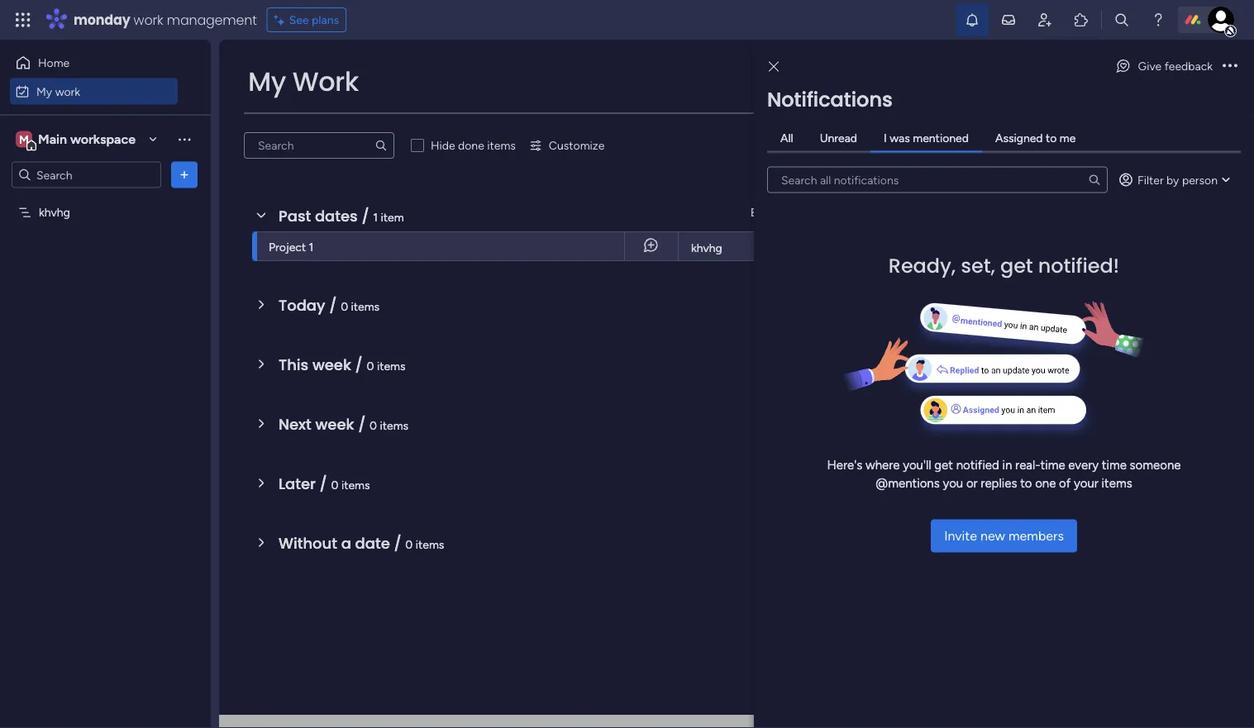 Task type: vqa. For each thing, say whether or not it's contained in the screenshot.
Gary Orlando
no



Task type: locate. For each thing, give the bounding box(es) containing it.
give feedback button
[[1108, 53, 1219, 79]]

1 left item
[[373, 210, 378, 224]]

all
[[780, 131, 793, 145]]

/ right later
[[320, 473, 327, 494]]

customize
[[549, 138, 605, 153]]

workspace selection element
[[16, 129, 138, 151]]

me
[[1060, 131, 1076, 145]]

one
[[1035, 476, 1056, 491]]

0 horizontal spatial my
[[36, 84, 52, 98]]

my inside button
[[36, 84, 52, 98]]

get
[[1000, 252, 1033, 279], [934, 458, 953, 472]]

you'd
[[1152, 119, 1180, 133]]

week
[[312, 354, 351, 375], [315, 414, 354, 435]]

work
[[134, 10, 163, 29], [55, 84, 80, 98]]

work for my
[[55, 84, 80, 98]]

and
[[1091, 119, 1110, 133]]

give
[[1138, 59, 1162, 73]]

0 horizontal spatial 1
[[309, 240, 314, 254]]

dates
[[315, 205, 358, 227]]

to inside here's where you'll get notified in real-time every time someone @mentions you or replies to one of your items
[[1020, 476, 1032, 491]]

get inside here's where you'll get notified in real-time every time someone @mentions you or replies to one of your items
[[934, 458, 953, 472]]

priority
[[951, 318, 988, 332]]

to left me
[[1046, 131, 1057, 145]]

real-
[[1015, 458, 1040, 472]]

unread
[[820, 131, 857, 145]]

my left work
[[248, 63, 286, 100]]

khvhg
[[39, 205, 70, 219], [691, 241, 722, 255]]

1 inside the past dates / 1 item
[[373, 210, 378, 224]]

next
[[279, 414, 311, 435]]

week for next
[[315, 414, 354, 435]]

choose the boards, columns and people you'd like to see
[[941, 119, 1234, 133]]

past
[[279, 205, 311, 227]]

members
[[1009, 528, 1064, 544]]

1 vertical spatial khvhg
[[691, 241, 722, 255]]

0 right 'today'
[[341, 299, 348, 313]]

see plans button
[[267, 7, 347, 32]]

0 vertical spatial week
[[312, 354, 351, 375]]

my
[[248, 63, 286, 100], [36, 84, 52, 98]]

khvhg list box
[[0, 195, 211, 450]]

see
[[289, 13, 309, 27]]

options image
[[1223, 61, 1238, 72], [176, 167, 193, 183]]

search everything image
[[1114, 12, 1130, 28]]

1 horizontal spatial search image
[[1088, 173, 1101, 186]]

items inside next week / 0 items
[[380, 418, 408, 432]]

None search field
[[244, 132, 394, 159]]

project 1
[[269, 240, 314, 254]]

1 horizontal spatial time
[[1102, 458, 1127, 472]]

notifications image
[[964, 12, 981, 28]]

items up this week / 0 items
[[351, 299, 380, 313]]

m
[[19, 132, 29, 146]]

work for monday
[[134, 10, 163, 29]]

give feedback
[[1138, 59, 1213, 73]]

0 vertical spatial column
[[978, 277, 1018, 291]]

was
[[890, 131, 910, 145]]

filter
[[1138, 173, 1164, 187]]

column right "priority"
[[991, 318, 1031, 332]]

i
[[884, 131, 887, 145]]

invite members image
[[1037, 12, 1053, 28]]

time right every
[[1102, 458, 1127, 472]]

to
[[1202, 119, 1213, 133], [1046, 131, 1057, 145], [1020, 476, 1032, 491]]

items right the date
[[416, 537, 444, 551]]

options image right feedback at the top of page
[[1223, 61, 1238, 72]]

work right monday
[[134, 10, 163, 29]]

1 horizontal spatial options image
[[1223, 61, 1238, 72]]

columns
[[1045, 119, 1088, 133]]

management
[[167, 10, 257, 29]]

0 vertical spatial options image
[[1223, 61, 1238, 72]]

search image down and
[[1088, 173, 1101, 186]]

0 right later
[[331, 478, 339, 492]]

0 down this week / 0 items
[[370, 418, 377, 432]]

0 horizontal spatial options image
[[176, 167, 193, 183]]

filter by person
[[1138, 173, 1218, 187]]

1 vertical spatial get
[[934, 458, 953, 472]]

0 horizontal spatial to
[[1020, 476, 1032, 491]]

you
[[943, 476, 963, 491]]

my work
[[248, 63, 359, 100]]

select product image
[[15, 12, 31, 28]]

to right like at top
[[1202, 119, 1213, 133]]

people
[[1113, 119, 1149, 133]]

1 horizontal spatial work
[[134, 10, 163, 29]]

1 right project
[[309, 240, 314, 254]]

0 vertical spatial get
[[1000, 252, 1033, 279]]

0 vertical spatial search image
[[375, 139, 388, 152]]

dialog
[[754, 40, 1254, 728]]

later
[[279, 473, 316, 494]]

time up the one
[[1040, 458, 1065, 472]]

1 vertical spatial week
[[315, 414, 354, 435]]

week down today / 0 items
[[312, 354, 351, 375]]

1 horizontal spatial get
[[1000, 252, 1033, 279]]

this
[[885, 241, 904, 255], [279, 354, 309, 375]]

boards,
[[1004, 119, 1042, 133]]

items right your
[[1102, 476, 1132, 491]]

get up you
[[934, 458, 953, 472]]

monday work management
[[74, 10, 257, 29]]

main content
[[219, 40, 1254, 728]]

next week / 0 items
[[279, 414, 408, 435]]

1
[[373, 210, 378, 224], [309, 240, 314, 254]]

work
[[292, 63, 359, 100]]

week right "next"
[[315, 414, 354, 435]]

items inside here's where you'll get notified in real-time every time someone @mentions you or replies to one of your items
[[1102, 476, 1132, 491]]

1 vertical spatial work
[[55, 84, 80, 98]]

get right set,
[[1000, 252, 1033, 279]]

items right later
[[341, 478, 370, 492]]

1 horizontal spatial my
[[248, 63, 286, 100]]

my for my work
[[248, 63, 286, 100]]

main
[[38, 131, 67, 147]]

today / 0 items
[[279, 295, 380, 316]]

items up next week / 0 items
[[377, 359, 406, 373]]

this up "next"
[[279, 354, 309, 375]]

workspace image
[[16, 130, 32, 148]]

workspace
[[70, 131, 136, 147]]

boards
[[951, 194, 987, 208]]

0 horizontal spatial search image
[[375, 139, 388, 152]]

1 vertical spatial this
[[279, 354, 309, 375]]

this left "month"
[[885, 241, 904, 255]]

0 vertical spatial this
[[885, 241, 904, 255]]

1 vertical spatial search image
[[1088, 173, 1101, 186]]

time
[[1040, 458, 1065, 472], [1102, 458, 1127, 472]]

options image down workspace options icon
[[176, 167, 193, 183]]

/ down this week / 0 items
[[358, 414, 366, 435]]

column
[[978, 277, 1018, 291], [991, 318, 1031, 332]]

column right date in the top of the page
[[978, 277, 1018, 291]]

hide
[[431, 138, 455, 153]]

to down real-
[[1020, 476, 1032, 491]]

None search field
[[767, 167, 1108, 193]]

search image for filter dashboard by text search field
[[375, 139, 388, 152]]

0
[[341, 299, 348, 313], [367, 359, 374, 373], [370, 418, 377, 432], [331, 478, 339, 492], [405, 537, 413, 551]]

Search in workspace field
[[35, 165, 138, 184]]

0 vertical spatial work
[[134, 10, 163, 29]]

today
[[279, 295, 325, 316]]

0 vertical spatial khvhg
[[39, 205, 70, 219]]

1 vertical spatial column
[[991, 318, 1031, 332]]

home button
[[10, 50, 178, 76]]

Filter dashboard by text search field
[[244, 132, 394, 159]]

1 horizontal spatial to
[[1046, 131, 1057, 145]]

1 horizontal spatial 1
[[373, 210, 378, 224]]

items
[[487, 138, 516, 153], [351, 299, 380, 313], [377, 359, 406, 373], [380, 418, 408, 432], [1102, 476, 1132, 491], [341, 478, 370, 492], [416, 537, 444, 551]]

0 horizontal spatial time
[[1040, 458, 1065, 472]]

search image
[[375, 139, 388, 152], [1088, 173, 1101, 186]]

board
[[750, 205, 781, 219]]

work down home
[[55, 84, 80, 98]]

0 horizontal spatial work
[[55, 84, 80, 98]]

main content containing past dates /
[[219, 40, 1254, 728]]

items down this week / 0 items
[[380, 418, 408, 432]]

0 horizontal spatial this
[[279, 354, 309, 375]]

0 horizontal spatial get
[[934, 458, 953, 472]]

items right done
[[487, 138, 516, 153]]

search image left hide in the left of the page
[[375, 139, 388, 152]]

1 horizontal spatial this
[[885, 241, 904, 255]]

/
[[362, 205, 369, 227], [329, 295, 337, 316], [355, 354, 363, 375], [358, 414, 366, 435], [320, 473, 327, 494], [394, 533, 402, 554]]

month
[[907, 241, 938, 255]]

0 up next week / 0 items
[[367, 359, 374, 373]]

option
[[0, 198, 211, 201]]

0 inside without a date / 0 items
[[405, 537, 413, 551]]

my down home
[[36, 84, 52, 98]]

0 vertical spatial 1
[[373, 210, 378, 224]]

work inside button
[[55, 84, 80, 98]]

new
[[981, 528, 1005, 544]]

plans
[[312, 13, 339, 27]]

0 horizontal spatial khvhg
[[39, 205, 70, 219]]

0 right the date
[[405, 537, 413, 551]]

or
[[966, 476, 978, 491]]

here's
[[827, 458, 862, 472]]

0 inside next week / 0 items
[[370, 418, 377, 432]]

2 time from the left
[[1102, 458, 1127, 472]]



Task type: describe. For each thing, give the bounding box(es) containing it.
this for month
[[885, 241, 904, 255]]

later / 0 items
[[279, 473, 370, 494]]

date
[[355, 533, 390, 554]]

done
[[458, 138, 484, 153]]

1 time from the left
[[1040, 458, 1065, 472]]

items inside today / 0 items
[[351, 299, 380, 313]]

see
[[1216, 119, 1234, 133]]

monday
[[74, 10, 130, 29]]

ready, set, get notified!
[[889, 252, 1120, 279]]

main workspace
[[38, 131, 136, 147]]

0 inside this week / 0 items
[[367, 359, 374, 373]]

assigned
[[995, 131, 1043, 145]]

this week / 0 items
[[279, 354, 406, 375]]

set,
[[961, 252, 995, 279]]

your
[[1074, 476, 1099, 491]]

this for week
[[279, 354, 309, 375]]

Search all notifications search field
[[767, 167, 1108, 193]]

gary orlando image
[[1208, 7, 1234, 33]]

this month
[[885, 241, 938, 255]]

/ right 'today'
[[329, 295, 337, 316]]

invite new members
[[944, 528, 1064, 544]]

person
[[1182, 173, 1218, 187]]

here's where you'll get notified in real-time every time someone @mentions you or replies to one of your items
[[827, 458, 1181, 491]]

someone
[[1130, 458, 1181, 472]]

apps image
[[1073, 12, 1090, 28]]

assigned to me
[[995, 131, 1076, 145]]

see plans
[[289, 13, 339, 27]]

week for this
[[312, 354, 351, 375]]

where
[[866, 458, 900, 472]]

item
[[381, 210, 404, 224]]

items inside this week / 0 items
[[377, 359, 406, 373]]

column for priority column
[[991, 318, 1031, 332]]

in
[[1002, 458, 1012, 472]]

without
[[279, 533, 337, 554]]

priority column
[[951, 318, 1031, 332]]

people
[[951, 153, 986, 167]]

v2 overdue deadline image
[[1106, 239, 1119, 254]]

by
[[1167, 173, 1179, 187]]

a
[[341, 533, 351, 554]]

notifications
[[767, 86, 893, 113]]

project
[[269, 240, 306, 254]]

my work
[[36, 84, 80, 98]]

workspace options image
[[176, 131, 193, 147]]

customize button
[[522, 132, 611, 159]]

1 vertical spatial options image
[[176, 167, 193, 183]]

1 horizontal spatial khvhg
[[691, 241, 722, 255]]

of
[[1059, 476, 1071, 491]]

you'll
[[903, 458, 931, 472]]

replies
[[981, 476, 1017, 491]]

mentioned
[[913, 131, 969, 145]]

column for date column
[[978, 277, 1018, 291]]

/ up next week / 0 items
[[355, 354, 363, 375]]

dialog containing notifications
[[754, 40, 1254, 728]]

/ left item
[[362, 205, 369, 227]]

0 inside later / 0 items
[[331, 478, 339, 492]]

invite
[[944, 528, 977, 544]]

filter by person button
[[1111, 167, 1241, 193]]

/ right the date
[[394, 533, 402, 554]]

ready,
[[889, 252, 956, 279]]

my for my work
[[36, 84, 52, 98]]

date column
[[951, 277, 1018, 291]]

date
[[951, 277, 975, 291]]

options image inside dialog
[[1223, 61, 1238, 72]]

every
[[1068, 458, 1099, 472]]

2 horizontal spatial to
[[1202, 119, 1213, 133]]

1 vertical spatial 1
[[309, 240, 314, 254]]

my work button
[[10, 78, 178, 105]]

invite new members button
[[931, 520, 1077, 553]]

past dates / 1 item
[[279, 205, 404, 227]]

items inside later / 0 items
[[341, 478, 370, 492]]

items inside without a date / 0 items
[[416, 537, 444, 551]]

choose
[[941, 119, 981, 133]]

without a date / 0 items
[[279, 533, 444, 554]]

help image
[[1150, 12, 1167, 28]]

i was mentioned
[[884, 131, 969, 145]]

like
[[1182, 119, 1199, 133]]

search image for 'search all notifications' search field
[[1088, 173, 1101, 186]]

home
[[38, 56, 70, 70]]

notified!
[[1038, 252, 1120, 279]]

inbox image
[[1000, 12, 1017, 28]]

khvhg inside list box
[[39, 205, 70, 219]]

feedback
[[1165, 59, 1213, 73]]

0 inside today / 0 items
[[341, 299, 348, 313]]

@mentions
[[876, 476, 940, 491]]

khvhg link
[[689, 232, 842, 262]]

notified
[[956, 458, 999, 472]]

the
[[984, 119, 1001, 133]]



